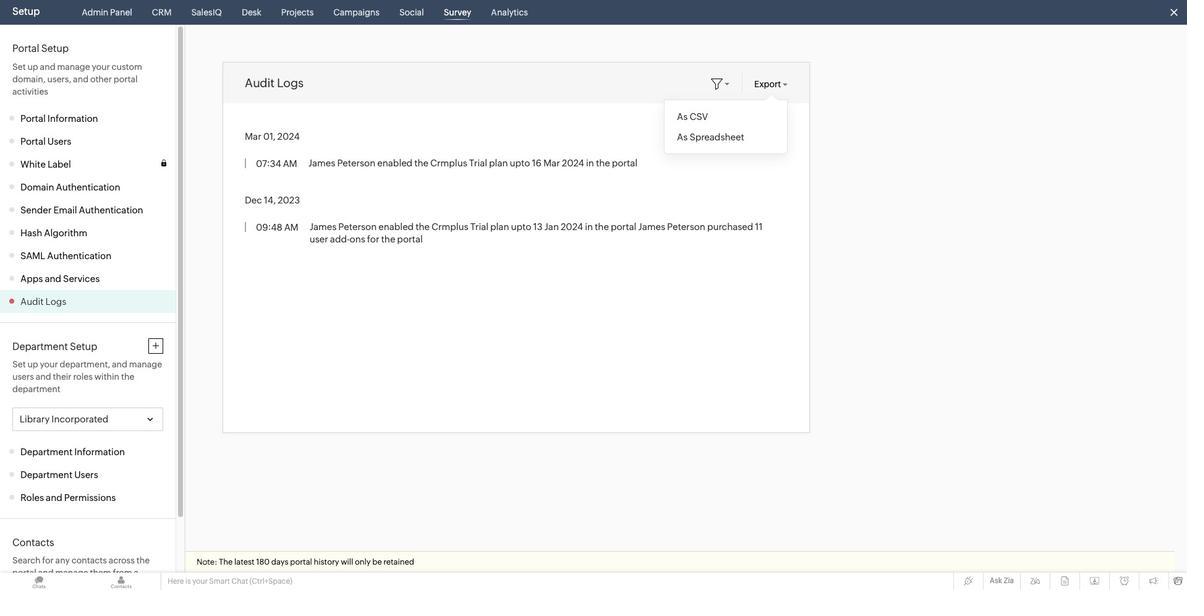 Task type: vqa. For each thing, say whether or not it's contained in the screenshot.
is
yes



Task type: describe. For each thing, give the bounding box(es) containing it.
desk link
[[237, 0, 266, 25]]

crm link
[[147, 0, 177, 25]]

admin panel
[[82, 7, 132, 17]]

projects
[[281, 7, 314, 17]]

survey
[[444, 7, 472, 17]]

analytics link
[[487, 0, 533, 25]]

panel
[[110, 7, 132, 17]]

survey link
[[439, 0, 477, 25]]

(ctrl+space)
[[250, 577, 292, 586]]

contacts image
[[82, 573, 160, 590]]

projects link
[[276, 0, 319, 25]]

chat
[[232, 577, 248, 586]]

chats image
[[0, 573, 78, 590]]

social link
[[395, 0, 429, 25]]

zia
[[1004, 577, 1015, 585]]

ask zia
[[990, 577, 1015, 585]]

here
[[168, 577, 184, 586]]



Task type: locate. For each thing, give the bounding box(es) containing it.
crm
[[152, 7, 172, 17]]

analytics
[[491, 7, 528, 17]]

here is your smart chat (ctrl+space)
[[168, 577, 292, 586]]

salesiq link
[[186, 0, 227, 25]]

admin panel link
[[77, 0, 137, 25]]

smart
[[209, 577, 230, 586]]

campaigns
[[334, 7, 380, 17]]

admin
[[82, 7, 108, 17]]

your
[[192, 577, 208, 586]]

ask
[[990, 577, 1003, 585]]

setup
[[12, 6, 40, 17]]

campaigns link
[[329, 0, 385, 25]]

desk
[[242, 7, 262, 17]]

is
[[186, 577, 191, 586]]

social
[[400, 7, 424, 17]]

salesiq
[[191, 7, 222, 17]]



